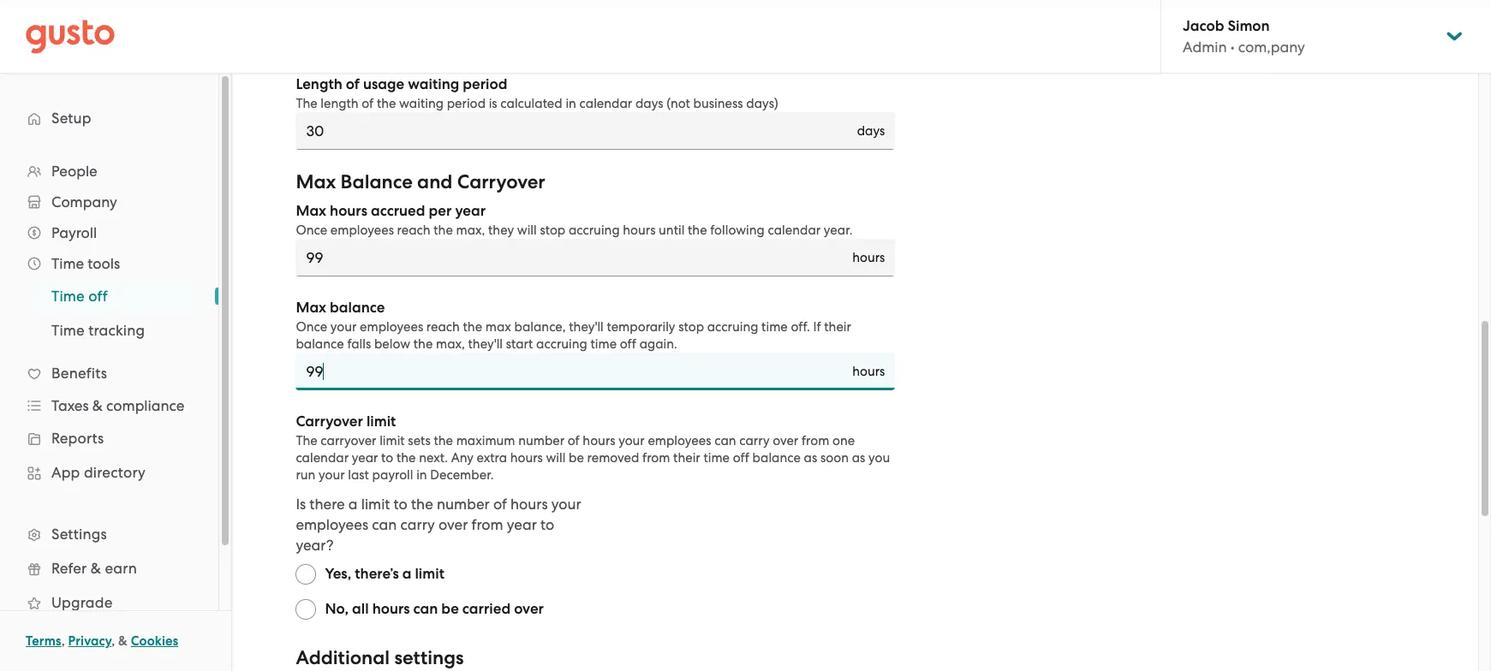 Task type: describe. For each thing, give the bounding box(es) containing it.
again.
[[640, 337, 678, 352]]

removed
[[588, 451, 640, 466]]

can inside "carryover limit the carryover limit sets the maximum number of hours your employees can carry over from one calendar year to the next. any extra hours will be removed from their time off balance as soon as you run your last payroll in december."
[[715, 434, 737, 449]]

hours left the until
[[623, 223, 656, 238]]

carry inside is there a limit to the number of hours your employees can carry over from year to year?
[[401, 517, 435, 534]]

year inside "carryover limit the carryover limit sets the maximum number of hours your employees can carry over from one calendar year to the next. any extra hours will be removed from their time off balance as soon as you run your last payroll in december."
[[352, 451, 378, 466]]

2 vertical spatial to
[[541, 517, 555, 534]]

their inside "carryover limit the carryover limit sets the maximum number of hours your employees can carry over from one calendar year to the next. any extra hours will be removed from their time off balance as soon as you run your last payroll in december."
[[674, 451, 701, 466]]

time inside "carryover limit the carryover limit sets the maximum number of hours your employees can carry over from one calendar year to the next. any extra hours will be removed from their time off balance as soon as you run your last payroll in december."
[[704, 451, 730, 466]]

year?
[[296, 537, 334, 554]]

stop inside 'max balance once your employees reach the max balance, they'll temporarily stop accruing time off. if their balance falls below the max, they'll start accruing time off again.'
[[679, 320, 704, 335]]

yes, there's a limit
[[325, 566, 445, 584]]

1 vertical spatial days
[[858, 123, 886, 139]]

compliance
[[106, 398, 185, 415]]

app directory
[[51, 464, 146, 482]]

over inside is there a limit to the number of hours your employees can carry over from year to year?
[[439, 517, 468, 534]]

usage
[[363, 75, 405, 93]]

calendar for carryover limit
[[296, 451, 349, 466]]

settings link
[[17, 519, 201, 550]]

and
[[417, 171, 453, 194]]

•
[[1231, 39, 1235, 56]]

max for max balance and carryover
[[296, 171, 336, 194]]

below
[[374, 337, 411, 352]]

in inside "carryover limit the carryover limit sets the maximum number of hours your employees can carry over from one calendar year to the next. any extra hours will be removed from their time off balance as soon as you run your last payroll in december."
[[417, 468, 427, 483]]

year.
[[824, 223, 853, 238]]

limit up carryover
[[367, 413, 396, 431]]

additional settings
[[296, 647, 464, 670]]

limit inside is there a limit to the number of hours your employees can carry over from year to year?
[[361, 496, 390, 513]]

length
[[321, 96, 359, 111]]

1 vertical spatial to
[[394, 496, 408, 513]]

december.
[[430, 468, 494, 483]]

all
[[352, 601, 369, 619]]

people
[[51, 163, 97, 180]]

no,
[[325, 601, 349, 619]]

a for there
[[349, 496, 358, 513]]

1 vertical spatial they'll
[[468, 337, 503, 352]]

off inside 'max balance once your employees reach the max balance, they'll temporarily stop accruing time off. if their balance falls below the max, they'll start accruing time off again.'
[[620, 337, 637, 352]]

0 vertical spatial period
[[463, 75, 508, 93]]

benefits link
[[17, 358, 201, 389]]

off inside "carryover limit the carryover limit sets the maximum number of hours your employees can carry over from one calendar year to the next. any extra hours will be removed from their time off balance as soon as you run your last payroll in december."
[[733, 451, 750, 466]]

tools
[[88, 255, 120, 273]]

the down sets on the bottom of page
[[397, 451, 416, 466]]

admin
[[1183, 39, 1228, 56]]

1 vertical spatial balance
[[296, 337, 344, 352]]

0 vertical spatial waiting
[[408, 75, 460, 93]]

1 horizontal spatial over
[[514, 601, 544, 619]]

following
[[711, 223, 765, 238]]

one
[[833, 434, 855, 449]]

until
[[659, 223, 685, 238]]

the inside length of usage waiting period the length of the waiting period is calculated in calendar days (not business days)
[[296, 96, 318, 111]]

calendar inside length of usage waiting period the length of the waiting period is calculated in calendar days (not business days)
[[580, 96, 633, 111]]

0 vertical spatial they'll
[[569, 320, 604, 335]]

max balance and carryover
[[296, 171, 546, 194]]

hours down year.
[[853, 250, 886, 266]]

No, all hours can be carried over radio
[[296, 600, 317, 620]]

they
[[488, 223, 514, 238]]

max, inside 'max balance once your employees reach the max balance, they'll temporarily stop accruing time off. if their balance falls below the max, they'll start accruing time off again.'
[[436, 337, 465, 352]]

directory
[[84, 464, 146, 482]]

calculated
[[501, 96, 563, 111]]

is there a limit to the number of hours your employees can carry over from year to year?
[[296, 496, 582, 554]]

carried
[[463, 601, 511, 619]]

maximum
[[456, 434, 515, 449]]

max for max hours accrued per year once employees reach the max, they will stop accruing hours until the following calendar year.
[[296, 202, 327, 220]]

no, all hours can be carried over
[[325, 601, 544, 619]]

there's
[[355, 566, 399, 584]]

max
[[486, 320, 511, 335]]

calendar for max hours accrued per year
[[768, 223, 821, 238]]

the right below
[[414, 337, 433, 352]]

gusto navigation element
[[0, 74, 219, 672]]

simon
[[1229, 17, 1271, 35]]

length
[[296, 75, 343, 93]]

reach inside 'max balance once your employees reach the max balance, they'll temporarily stop accruing time off. if their balance falls below the max, they'll start accruing time off again.'
[[427, 320, 460, 335]]

app directory link
[[17, 458, 201, 488]]

you
[[869, 451, 891, 466]]

accrued
[[371, 202, 425, 220]]

1 vertical spatial from
[[643, 451, 671, 466]]

there
[[310, 496, 345, 513]]

time tracking link
[[31, 315, 201, 346]]

sets
[[408, 434, 431, 449]]

1 as from the left
[[804, 451, 818, 466]]

1 horizontal spatial carryover
[[457, 171, 546, 194]]

max for max balance once your employees reach the max balance, they'll temporarily stop accruing time off. if their balance falls below the max, they'll start accruing time off again.
[[296, 299, 327, 317]]

hours up removed
[[583, 434, 616, 449]]

time off link
[[31, 281, 201, 312]]

balance inside "carryover limit the carryover limit sets the maximum number of hours your employees can carry over from one calendar year to the next. any extra hours will be removed from their time off balance as soon as you run your last payroll in december."
[[753, 451, 801, 466]]

0 vertical spatial balance
[[330, 299, 385, 317]]

off inside gusto navigation element
[[88, 288, 108, 305]]

your right run
[[319, 468, 345, 483]]

employees inside is there a limit to the number of hours your employees can carry over from year to year?
[[296, 517, 369, 534]]

temporarily
[[607, 320, 676, 335]]

any
[[451, 451, 474, 466]]

settings
[[395, 647, 464, 670]]

to inside "carryover limit the carryover limit sets the maximum number of hours your employees can carry over from one calendar year to the next. any extra hours will be removed from their time off balance as soon as you run your last payroll in december."
[[381, 451, 394, 466]]

2 horizontal spatial time
[[762, 320, 788, 335]]

reach inside max hours accrued per year once employees reach the max, they will stop accruing hours until the following calendar year.
[[397, 223, 431, 238]]

employees inside 'max balance once your employees reach the max balance, they'll temporarily stop accruing time off. if their balance falls below the max, they'll start accruing time off again.'
[[360, 320, 423, 335]]

hours down balance
[[330, 202, 368, 220]]

com,pany
[[1239, 39, 1306, 56]]

balance,
[[515, 320, 566, 335]]

year inside is there a limit to the number of hours your employees can carry over from year to year?
[[507, 517, 537, 534]]

carry inside "carryover limit the carryover limit sets the maximum number of hours your employees can carry over from one calendar year to the next. any extra hours will be removed from their time off balance as soon as you run your last payroll in december."
[[740, 434, 770, 449]]

stop inside max hours accrued per year once employees reach the max, they will stop accruing hours until the following calendar year.
[[540, 223, 566, 238]]

payroll
[[372, 468, 413, 483]]

1 vertical spatial period
[[447, 96, 486, 111]]

will inside "carryover limit the carryover limit sets the maximum number of hours your employees can carry over from one calendar year to the next. any extra hours will be removed from their time off balance as soon as you run your last payroll in december."
[[546, 451, 566, 466]]

Max balance text field
[[296, 353, 844, 391]]

days)
[[747, 96, 779, 111]]

1 vertical spatial accruing
[[708, 320, 759, 335]]

of inside is there a limit to the number of hours your employees can carry over from year to year?
[[494, 496, 507, 513]]

2 vertical spatial accruing
[[537, 337, 588, 352]]

hours inside is there a limit to the number of hours your employees can carry over from year to year?
[[511, 496, 548, 513]]

number inside is there a limit to the number of hours your employees can carry over from year to year?
[[437, 496, 490, 513]]

setup
[[51, 110, 91, 127]]

carryover
[[321, 434, 377, 449]]

is
[[489, 96, 498, 111]]

yes,
[[325, 566, 352, 584]]

the inside "carryover limit the carryover limit sets the maximum number of hours your employees can carry over from one calendar year to the next. any extra hours will be removed from their time off balance as soon as you run your last payroll in december."
[[296, 434, 318, 449]]

in inside length of usage waiting period the length of the waiting period is calculated in calendar days (not business days)
[[566, 96, 577, 111]]

1 vertical spatial time
[[591, 337, 617, 352]]

earn
[[105, 560, 137, 578]]

taxes & compliance button
[[17, 391, 201, 422]]

additional
[[296, 647, 390, 670]]

if
[[814, 320, 822, 335]]

terms link
[[26, 634, 61, 650]]

over inside "carryover limit the carryover limit sets the maximum number of hours your employees can carry over from one calendar year to the next. any extra hours will be removed from their time off balance as soon as you run your last payroll in december."
[[773, 434, 799, 449]]

business
[[694, 96, 744, 111]]

0 vertical spatial from
[[802, 434, 830, 449]]

length of usage waiting period the length of the waiting period is calculated in calendar days (not business days)
[[296, 75, 779, 111]]



Task type: locate. For each thing, give the bounding box(es) containing it.
extra
[[477, 451, 507, 466]]

from inside is there a limit to the number of hours your employees can carry over from year to year?
[[472, 517, 504, 534]]

1 horizontal spatial days
[[858, 123, 886, 139]]

1 vertical spatial time
[[51, 288, 85, 305]]

1 horizontal spatial number
[[519, 434, 565, 449]]

the down length
[[296, 96, 318, 111]]

setup link
[[17, 103, 201, 134]]

time for time tracking
[[51, 322, 85, 339]]

they'll right balance,
[[569, 320, 604, 335]]

1 horizontal spatial as
[[852, 451, 866, 466]]

their
[[825, 320, 852, 335], [674, 451, 701, 466]]

1 vertical spatial waiting
[[399, 96, 444, 111]]

refer & earn
[[51, 560, 137, 578]]

is
[[296, 496, 306, 513]]

, down upgrade link
[[112, 634, 115, 650]]

be inside "carryover limit the carryover limit sets the maximum number of hours your employees can carry over from one calendar year to the next. any extra hours will be removed from their time off balance as soon as you run your last payroll in december."
[[569, 451, 584, 466]]

balance up 'falls'
[[330, 299, 385, 317]]

days inside length of usage waiting period the length of the waiting period is calculated in calendar days (not business days)
[[636, 96, 664, 111]]

0 horizontal spatial carryover
[[296, 413, 363, 431]]

will inside max hours accrued per year once employees reach the max, they will stop accruing hours until the following calendar year.
[[517, 223, 537, 238]]

0 vertical spatial max
[[296, 171, 336, 194]]

1 vertical spatial number
[[437, 496, 490, 513]]

0 vertical spatial in
[[566, 96, 577, 111]]

time tools button
[[17, 249, 201, 279]]

,
[[61, 634, 65, 650], [112, 634, 115, 650]]

list containing people
[[0, 156, 219, 655]]

2 , from the left
[[112, 634, 115, 650]]

app
[[51, 464, 80, 482]]

time tools
[[51, 255, 120, 273]]

1 vertical spatial year
[[352, 451, 378, 466]]

year down extra
[[507, 517, 537, 534]]

2 once from the top
[[296, 320, 328, 335]]

2 horizontal spatial can
[[715, 434, 737, 449]]

1 , from the left
[[61, 634, 65, 650]]

from right removed
[[643, 451, 671, 466]]

will
[[517, 223, 537, 238], [546, 451, 566, 466]]

accruing inside max hours accrued per year once employees reach the max, they will stop accruing hours until the following calendar year.
[[569, 223, 620, 238]]

from up the soon
[[802, 434, 830, 449]]

1 horizontal spatial off
[[620, 337, 637, 352]]

2 time from the top
[[51, 288, 85, 305]]

2 horizontal spatial off
[[733, 451, 750, 466]]

the
[[296, 96, 318, 111], [296, 434, 318, 449]]

0 horizontal spatial will
[[517, 223, 537, 238]]

1 vertical spatial can
[[372, 517, 397, 534]]

0 horizontal spatial ,
[[61, 634, 65, 650]]

year right per
[[455, 202, 486, 220]]

soon
[[821, 451, 849, 466]]

they'll
[[569, 320, 604, 335], [468, 337, 503, 352]]

2 vertical spatial year
[[507, 517, 537, 534]]

hours right extra
[[510, 451, 543, 466]]

from down december.
[[472, 517, 504, 534]]

time for time tools
[[51, 255, 84, 273]]

0 horizontal spatial time
[[591, 337, 617, 352]]

1 horizontal spatial from
[[643, 451, 671, 466]]

jacob
[[1183, 17, 1225, 35]]

0 vertical spatial accruing
[[569, 223, 620, 238]]

balance
[[330, 299, 385, 317], [296, 337, 344, 352], [753, 451, 801, 466]]

1 list from the top
[[0, 156, 219, 655]]

hours down maximum
[[511, 496, 548, 513]]

accruing
[[569, 223, 620, 238], [708, 320, 759, 335], [537, 337, 588, 352]]

start
[[506, 337, 533, 352]]

1 horizontal spatial be
[[569, 451, 584, 466]]

over down december.
[[439, 517, 468, 534]]

be
[[569, 451, 584, 466], [442, 601, 459, 619]]

1 vertical spatial &
[[91, 560, 101, 578]]

0 horizontal spatial days
[[636, 96, 664, 111]]

1 horizontal spatial their
[[825, 320, 852, 335]]

0 vertical spatial to
[[381, 451, 394, 466]]

taxes
[[51, 398, 89, 415]]

balance left the soon
[[753, 451, 801, 466]]

(not
[[667, 96, 691, 111]]

number down december.
[[437, 496, 490, 513]]

reach left max
[[427, 320, 460, 335]]

1 horizontal spatial can
[[414, 601, 438, 619]]

company button
[[17, 187, 201, 218]]

reports link
[[17, 423, 201, 454]]

1 vertical spatial be
[[442, 601, 459, 619]]

0 vertical spatial over
[[773, 434, 799, 449]]

limit
[[367, 413, 396, 431], [380, 434, 405, 449], [361, 496, 390, 513], [415, 566, 445, 584]]

max inside 'max balance once your employees reach the max balance, they'll temporarily stop accruing time off. if their balance falls below the max, they'll start accruing time off again.'
[[296, 299, 327, 317]]

1 once from the top
[[296, 223, 328, 238]]

their right if
[[825, 320, 852, 335]]

0 vertical spatial reach
[[397, 223, 431, 238]]

balance left 'falls'
[[296, 337, 344, 352]]

once inside 'max balance once your employees reach the max balance, they'll temporarily stop accruing time off. if their balance falls below the max, they'll start accruing time off again.'
[[296, 320, 328, 335]]

0 vertical spatial number
[[519, 434, 565, 449]]

year up last
[[352, 451, 378, 466]]

in
[[566, 96, 577, 111], [417, 468, 427, 483]]

reach down accrued
[[397, 223, 431, 238]]

Length of usage waiting period text field
[[296, 112, 849, 150]]

0 horizontal spatial from
[[472, 517, 504, 534]]

over right carried
[[514, 601, 544, 619]]

last
[[348, 468, 369, 483]]

1 vertical spatial stop
[[679, 320, 704, 335]]

payroll
[[51, 225, 97, 242]]

calendar up run
[[296, 451, 349, 466]]

will left removed
[[546, 451, 566, 466]]

0 horizontal spatial they'll
[[468, 337, 503, 352]]

max,
[[456, 223, 485, 238], [436, 337, 465, 352]]

hours right the all
[[372, 601, 410, 619]]

as left the soon
[[804, 451, 818, 466]]

0 vertical spatial calendar
[[580, 96, 633, 111]]

refer
[[51, 560, 87, 578]]

carryover limit the carryover limit sets the maximum number of hours your employees can carry over from one calendar year to the next. any extra hours will be removed from their time off balance as soon as you run your last payroll in december.
[[296, 413, 891, 483]]

settings
[[51, 526, 107, 543]]

1 vertical spatial calendar
[[768, 223, 821, 238]]

0 vertical spatial off
[[88, 288, 108, 305]]

they'll down max
[[468, 337, 503, 352]]

0 horizontal spatial their
[[674, 451, 701, 466]]

0 horizontal spatial a
[[349, 496, 358, 513]]

2 vertical spatial calendar
[[296, 451, 349, 466]]

calendar left year.
[[768, 223, 821, 238]]

1 horizontal spatial they'll
[[569, 320, 604, 335]]

0 horizontal spatial as
[[804, 451, 818, 466]]

max inside max hours accrued per year once employees reach the max, they will stop accruing hours until the following calendar year.
[[296, 202, 327, 220]]

carryover
[[457, 171, 546, 194], [296, 413, 363, 431]]

a right there
[[349, 496, 358, 513]]

time tracking
[[51, 322, 145, 339]]

the down usage
[[377, 96, 396, 111]]

a right there's
[[403, 566, 412, 584]]

1 horizontal spatial stop
[[679, 320, 704, 335]]

, left "privacy" 'link'
[[61, 634, 65, 650]]

payroll button
[[17, 218, 201, 249]]

jacob simon admin • com,pany
[[1183, 17, 1306, 56]]

falls
[[347, 337, 371, 352]]

1 vertical spatial the
[[296, 434, 318, 449]]

the left max
[[463, 320, 483, 335]]

waiting right usage
[[408, 75, 460, 93]]

upgrade
[[51, 595, 113, 612]]

stop right temporarily
[[679, 320, 704, 335]]

your inside 'max balance once your employees reach the max balance, they'll temporarily stop accruing time off. if their balance falls below the max, they'll start accruing time off again.'
[[331, 320, 357, 335]]

time down time tools
[[51, 288, 85, 305]]

1 max from the top
[[296, 171, 336, 194]]

time for time off
[[51, 288, 85, 305]]

as
[[804, 451, 818, 466], [852, 451, 866, 466]]

employees inside "carryover limit the carryover limit sets the maximum number of hours your employees can carry over from one calendar year to the next. any extra hours will be removed from their time off balance as soon as you run your last payroll in december."
[[648, 434, 712, 449]]

1 vertical spatial carry
[[401, 517, 435, 534]]

list containing time off
[[0, 279, 219, 348]]

run
[[296, 468, 316, 483]]

Yes, there's a limit radio
[[296, 565, 317, 585]]

cookies
[[131, 634, 179, 650]]

a inside is there a limit to the number of hours your employees can carry over from year to year?
[[349, 496, 358, 513]]

number inside "carryover limit the carryover limit sets the maximum number of hours your employees can carry over from one calendar year to the next. any extra hours will be removed from their time off balance as soon as you run your last payroll in december."
[[519, 434, 565, 449]]

upgrade link
[[17, 588, 201, 619]]

0 vertical spatial &
[[92, 398, 103, 415]]

2 vertical spatial from
[[472, 517, 504, 534]]

terms , privacy , & cookies
[[26, 634, 179, 650]]

your up 'falls'
[[331, 320, 357, 335]]

stop up max hours accrued per year text field
[[540, 223, 566, 238]]

carryover inside "carryover limit the carryover limit sets the maximum number of hours your employees can carry over from one calendar year to the next. any extra hours will be removed from their time off balance as soon as you run your last payroll in december."
[[296, 413, 363, 431]]

0 horizontal spatial carry
[[401, 517, 435, 534]]

carryover up the they on the top left
[[457, 171, 546, 194]]

be left carried
[[442, 601, 459, 619]]

the
[[377, 96, 396, 111], [434, 223, 453, 238], [688, 223, 708, 238], [463, 320, 483, 335], [414, 337, 433, 352], [434, 434, 453, 449], [397, 451, 416, 466], [411, 496, 433, 513]]

0 horizontal spatial stop
[[540, 223, 566, 238]]

0 vertical spatial the
[[296, 96, 318, 111]]

calendar inside max hours accrued per year once employees reach the max, they will stop accruing hours until the following calendar year.
[[768, 223, 821, 238]]

the right the until
[[688, 223, 708, 238]]

a for there's
[[403, 566, 412, 584]]

of down extra
[[494, 496, 507, 513]]

2 vertical spatial time
[[704, 451, 730, 466]]

0 vertical spatial time
[[762, 320, 788, 335]]

1 time from the top
[[51, 255, 84, 273]]

0 horizontal spatial over
[[439, 517, 468, 534]]

period left is
[[447, 96, 486, 111]]

the inside is there a limit to the number of hours your employees can carry over from year to year?
[[411, 496, 433, 513]]

1 vertical spatial carryover
[[296, 413, 363, 431]]

your up removed
[[619, 434, 645, 449]]

the down payroll
[[411, 496, 433, 513]]

of inside "carryover limit the carryover limit sets the maximum number of hours your employees can carry over from one calendar year to the next. any extra hours will be removed from their time off balance as soon as you run your last payroll in december."
[[568, 434, 580, 449]]

their inside 'max balance once your employees reach the max balance, they'll temporarily stop accruing time off. if their balance falls below the max, they'll start accruing time off again.'
[[825, 320, 852, 335]]

0 horizontal spatial be
[[442, 601, 459, 619]]

max, inside max hours accrued per year once employees reach the max, they will stop accruing hours until the following calendar year.
[[456, 223, 485, 238]]

0 vertical spatial year
[[455, 202, 486, 220]]

2 vertical spatial &
[[118, 634, 128, 650]]

can
[[715, 434, 737, 449], [372, 517, 397, 534], [414, 601, 438, 619]]

3 time from the top
[[51, 322, 85, 339]]

limit left sets on the bottom of page
[[380, 434, 405, 449]]

1 horizontal spatial time
[[704, 451, 730, 466]]

cookies button
[[131, 632, 179, 652]]

year inside max hours accrued per year once employees reach the max, they will stop accruing hours until the following calendar year.
[[455, 202, 486, 220]]

as left you
[[852, 451, 866, 466]]

Max hours accrued per year text field
[[296, 239, 844, 277]]

the up run
[[296, 434, 318, 449]]

0 vertical spatial carryover
[[457, 171, 546, 194]]

balance
[[341, 171, 413, 194]]

calendar inside "carryover limit the carryover limit sets the maximum number of hours your employees can carry over from one calendar year to the next. any extra hours will be removed from their time off balance as soon as you run your last payroll in december."
[[296, 451, 349, 466]]

per
[[429, 202, 452, 220]]

privacy
[[68, 634, 112, 650]]

0 vertical spatial their
[[825, 320, 852, 335]]

the up next.
[[434, 434, 453, 449]]

2 vertical spatial balance
[[753, 451, 801, 466]]

calendar up length of usage waiting period text box at the top of page
[[580, 96, 633, 111]]

max, right below
[[436, 337, 465, 352]]

accruing up max hours accrued per year text field
[[569, 223, 620, 238]]

off.
[[791, 320, 810, 335]]

0 horizontal spatial calendar
[[296, 451, 349, 466]]

1 vertical spatial off
[[620, 337, 637, 352]]

time inside dropdown button
[[51, 255, 84, 273]]

0 vertical spatial days
[[636, 96, 664, 111]]

0 vertical spatial stop
[[540, 223, 566, 238]]

2 horizontal spatial from
[[802, 434, 830, 449]]

& left earn in the left of the page
[[91, 560, 101, 578]]

be left removed
[[569, 451, 584, 466]]

hours
[[330, 202, 368, 220], [623, 223, 656, 238], [853, 250, 886, 266], [853, 364, 886, 380], [583, 434, 616, 449], [510, 451, 543, 466], [511, 496, 548, 513], [372, 601, 410, 619]]

of down usage
[[362, 96, 374, 111]]

3 max from the top
[[296, 299, 327, 317]]

accruing left off.
[[708, 320, 759, 335]]

of up length
[[346, 75, 360, 93]]

refer & earn link
[[17, 554, 201, 584]]

accruing down balance,
[[537, 337, 588, 352]]

max hours accrued per year once employees reach the max, they will stop accruing hours until the following calendar year.
[[296, 202, 853, 238]]

time off
[[51, 288, 108, 305]]

1 vertical spatial their
[[674, 451, 701, 466]]

1 horizontal spatial will
[[546, 451, 566, 466]]

hours up one
[[853, 364, 886, 380]]

limit up no, all hours can be carried over
[[415, 566, 445, 584]]

the inside length of usage waiting period the length of the waiting period is calculated in calendar days (not business days)
[[377, 96, 396, 111]]

0 horizontal spatial can
[[372, 517, 397, 534]]

2 list from the top
[[0, 279, 219, 348]]

privacy link
[[68, 634, 112, 650]]

reports
[[51, 430, 104, 447]]

number right maximum
[[519, 434, 565, 449]]

2 vertical spatial off
[[733, 451, 750, 466]]

home image
[[26, 19, 115, 54]]

their right removed
[[674, 451, 701, 466]]

0 vertical spatial a
[[349, 496, 358, 513]]

of down max balance text field
[[568, 434, 580, 449]]

can inside is there a limit to the number of hours your employees can carry over from year to year?
[[372, 517, 397, 534]]

in up length of usage waiting period text box at the top of page
[[566, 96, 577, 111]]

2 horizontal spatial year
[[507, 517, 537, 534]]

in down next.
[[417, 468, 427, 483]]

max balance once your employees reach the max balance, they'll temporarily stop accruing time off. if their balance falls below the max, they'll start accruing time off again.
[[296, 299, 852, 352]]

1 horizontal spatial ,
[[112, 634, 115, 650]]

carryover up carryover
[[296, 413, 363, 431]]

1 the from the top
[[296, 96, 318, 111]]

0 vertical spatial can
[[715, 434, 737, 449]]

0 horizontal spatial number
[[437, 496, 490, 513]]

benefits
[[51, 365, 107, 382]]

the down per
[[434, 223, 453, 238]]

& inside dropdown button
[[92, 398, 103, 415]]

max, left the they on the top left
[[456, 223, 485, 238]]

over left one
[[773, 434, 799, 449]]

waiting down usage
[[399, 96, 444, 111]]

days
[[636, 96, 664, 111], [858, 123, 886, 139]]

time down time off
[[51, 322, 85, 339]]

once inside max hours accrued per year once employees reach the max, they will stop accruing hours until the following calendar year.
[[296, 223, 328, 238]]

0 vertical spatial max,
[[456, 223, 485, 238]]

tracking
[[88, 322, 145, 339]]

year
[[455, 202, 486, 220], [352, 451, 378, 466], [507, 517, 537, 534]]

max
[[296, 171, 336, 194], [296, 202, 327, 220], [296, 299, 327, 317]]

& for compliance
[[92, 398, 103, 415]]

2 vertical spatial max
[[296, 299, 327, 317]]

next.
[[419, 451, 448, 466]]

company
[[51, 194, 117, 211]]

1 vertical spatial a
[[403, 566, 412, 584]]

will right the they on the top left
[[517, 223, 537, 238]]

2 vertical spatial over
[[514, 601, 544, 619]]

2 as from the left
[[852, 451, 866, 466]]

2 max from the top
[[296, 202, 327, 220]]

2 horizontal spatial over
[[773, 434, 799, 449]]

terms
[[26, 634, 61, 650]]

time down payroll
[[51, 255, 84, 273]]

waiting
[[408, 75, 460, 93], [399, 96, 444, 111]]

your down "carryover limit the carryover limit sets the maximum number of hours your employees can carry over from one calendar year to the next. any extra hours will be removed from their time off balance as soon as you run your last payroll in december."
[[552, 496, 582, 513]]

& for earn
[[91, 560, 101, 578]]

2 vertical spatial time
[[51, 322, 85, 339]]

limit down payroll
[[361, 496, 390, 513]]

people button
[[17, 156, 201, 187]]

1 vertical spatial in
[[417, 468, 427, 483]]

& left the cookies 'button'
[[118, 634, 128, 650]]

2 vertical spatial can
[[414, 601, 438, 619]]

0 vertical spatial be
[[569, 451, 584, 466]]

& right taxes
[[92, 398, 103, 415]]

list
[[0, 156, 219, 655], [0, 279, 219, 348]]

taxes & compliance
[[51, 398, 185, 415]]

period up is
[[463, 75, 508, 93]]

1 vertical spatial max,
[[436, 337, 465, 352]]

your inside is there a limit to the number of hours your employees can carry over from year to year?
[[552, 496, 582, 513]]

employees inside max hours accrued per year once employees reach the max, they will stop accruing hours until the following calendar year.
[[331, 223, 394, 238]]

to
[[381, 451, 394, 466], [394, 496, 408, 513], [541, 517, 555, 534]]

2 the from the top
[[296, 434, 318, 449]]

2 horizontal spatial calendar
[[768, 223, 821, 238]]



Task type: vqa. For each thing, say whether or not it's contained in the screenshot.
Carryover within "Carryover limit The carryover limit sets the maximum number of hours your employees can carry over from one calendar year to the next. Any extra hours will be removed from their time off balance as soon as you run your last payroll in December."
yes



